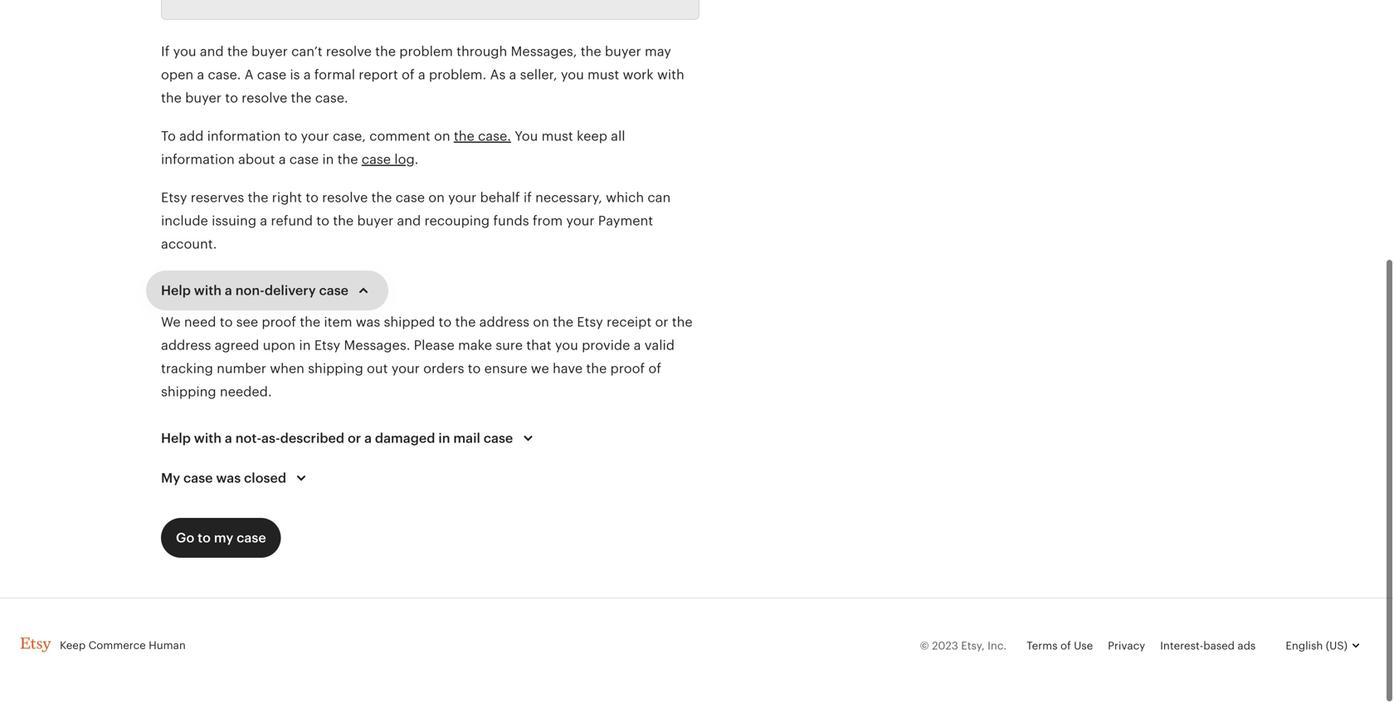 Task type: describe. For each thing, give the bounding box(es) containing it.
2023
[[932, 640, 959, 652]]

privacy
[[1109, 640, 1146, 652]]

or inside dropdown button
[[348, 431, 361, 446]]

buyer up the work on the left top
[[605, 44, 642, 59]]

buyer up a
[[252, 44, 288, 59]]

non-
[[236, 283, 265, 298]]

keep commerce human
[[60, 639, 186, 652]]

your left 'case,'
[[301, 129, 329, 144]]

upon
[[263, 338, 296, 353]]

through
[[457, 44, 508, 59]]

go to my case
[[176, 531, 266, 545]]

as-
[[262, 431, 280, 446]]

orders
[[424, 361, 464, 376]]

funds
[[493, 213, 529, 228]]

in inside we need to see proof the item was shipped to the address on the etsy receipt or the address agreed upon in etsy messages.
[[299, 338, 311, 353]]

can't
[[291, 44, 323, 59]]

help with a not-as-described or a damaged in mail case button
[[146, 418, 553, 458]]

messages,
[[511, 44, 577, 59]]

add
[[179, 129, 204, 144]]

human
[[149, 639, 186, 652]]

use
[[1074, 640, 1094, 652]]

have
[[553, 361, 583, 376]]

log
[[395, 152, 415, 167]]

go to my case link
[[161, 518, 281, 558]]

recouping
[[425, 213, 490, 228]]

receipt
[[607, 315, 652, 330]]

reserves
[[191, 190, 244, 205]]

my
[[161, 471, 180, 486]]

a right is
[[304, 67, 311, 82]]

in inside you must keep all information about a case in the
[[322, 152, 334, 167]]

case inside if you and the buyer can't resolve the problem through messages, the buyer may open a case. a case is a formal report of a problem. as a seller, you must work with the buyer to resolve the case.
[[257, 67, 287, 82]]

agreed
[[215, 338, 259, 353]]

account.
[[161, 237, 217, 252]]

interest-based ads
[[1161, 640, 1256, 652]]

etsy image
[[20, 637, 51, 653]]

problem.
[[429, 67, 487, 82]]

valid
[[645, 338, 675, 353]]

0 horizontal spatial case.
[[208, 67, 241, 82]]

© 2023 etsy, inc. link
[[920, 640, 1007, 652]]

of inside please make sure that you provide a valid tracking number when shipping out your orders to ensure we have the proof of shipping needed.
[[649, 361, 662, 376]]

problem
[[400, 44, 453, 59]]

proof inside please make sure that you provide a valid tracking number when shipping out your orders to ensure we have the proof of shipping needed.
[[611, 361, 645, 376]]

seller,
[[520, 67, 558, 82]]

messages.
[[344, 338, 410, 353]]

the down case log link
[[372, 190, 392, 205]]

was inside we need to see proof the item was shipped to the address on the etsy receipt or the address agreed upon in etsy messages.
[[356, 315, 380, 330]]

go
[[176, 531, 195, 545]]

a left non-
[[225, 283, 232, 298]]

my case was closed button
[[146, 458, 326, 498]]

etsy reserves the right to resolve the case on your behalf if necessary, which can include issuing a refund to the buyer and recouping funds from your payment account.
[[161, 190, 671, 252]]

a inside etsy reserves the right to resolve the case on your behalf if necessary, which can include issuing a refund to the buyer and recouping funds from your payment account.
[[260, 213, 267, 228]]

all
[[611, 129, 626, 144]]

when
[[270, 361, 305, 376]]

the down problem.
[[454, 129, 475, 144]]

my
[[214, 531, 234, 545]]

which
[[606, 190, 644, 205]]

must inside if you and the buyer can't resolve the problem through messages, the buyer may open a case. a case is a formal report of a problem. as a seller, you must work with the buyer to resolve the case.
[[588, 67, 620, 82]]

provide
[[582, 338, 630, 353]]

1 horizontal spatial case.
[[315, 90, 348, 105]]

needed.
[[220, 384, 272, 399]]

ensure
[[485, 361, 528, 376]]

proof inside we need to see proof the item was shipped to the address on the etsy receipt or the address agreed upon in etsy messages.
[[262, 315, 296, 330]]

© 2023 etsy, inc.
[[920, 640, 1007, 652]]

you
[[515, 129, 538, 144]]

your inside please make sure that you provide a valid tracking number when shipping out your orders to ensure we have the proof of shipping needed.
[[392, 361, 420, 376]]

or inside we need to see proof the item was shipped to the address on the etsy receipt or the address agreed upon in etsy messages.
[[655, 315, 669, 330]]

the up have
[[553, 315, 574, 330]]

2 horizontal spatial case.
[[478, 129, 511, 144]]

with for help with a not-as-described or a damaged in mail case
[[194, 431, 222, 446]]

work
[[623, 67, 654, 82]]

comment
[[370, 129, 431, 144]]

with for help with a non-delivery case
[[194, 283, 222, 298]]

can
[[648, 190, 671, 205]]

we
[[161, 315, 181, 330]]

to
[[161, 129, 176, 144]]

a left damaged
[[365, 431, 372, 446]]

case inside you must keep all information about a case in the
[[290, 152, 319, 167]]

commerce
[[88, 639, 146, 652]]

buyer down open
[[185, 90, 222, 105]]

described
[[280, 431, 345, 446]]

not-
[[236, 431, 262, 446]]

the right the messages,
[[581, 44, 602, 59]]

and inside etsy reserves the right to resolve the case on your behalf if necessary, which can include issuing a refund to the buyer and recouping funds from your payment account.
[[397, 213, 421, 228]]

the down open
[[161, 90, 182, 105]]

1 vertical spatial resolve
[[242, 90, 288, 105]]

help with a not-as-described or a damaged in mail case
[[161, 431, 513, 446]]

0 vertical spatial on
[[434, 129, 450, 144]]

1 vertical spatial address
[[161, 338, 211, 353]]

a inside you must keep all information about a case in the
[[279, 152, 286, 167]]

item
[[324, 315, 352, 330]]

resolve inside etsy reserves the right to resolve the case on your behalf if necessary, which can include issuing a refund to the buyer and recouping funds from your payment account.
[[322, 190, 368, 205]]

include
[[161, 213, 208, 228]]

etsy,
[[962, 640, 985, 652]]

may
[[645, 44, 672, 59]]

etsy inside etsy reserves the right to resolve the case on your behalf if necessary, which can include issuing a refund to the buyer and recouping funds from your payment account.
[[161, 190, 187, 205]]

from
[[533, 213, 563, 228]]

(us)
[[1327, 640, 1348, 652]]

the up a
[[227, 44, 248, 59]]

a inside please make sure that you provide a valid tracking number when shipping out your orders to ensure we have the proof of shipping needed.
[[634, 338, 641, 353]]

shipped
[[384, 315, 435, 330]]

was inside dropdown button
[[216, 471, 241, 486]]

mail
[[454, 431, 481, 446]]

terms of use link
[[1027, 640, 1094, 652]]

based
[[1204, 640, 1235, 652]]

about
[[238, 152, 275, 167]]

0 vertical spatial shipping
[[308, 361, 363, 376]]

report
[[359, 67, 398, 82]]

your up recouping
[[448, 190, 477, 205]]

help for help with a non-delivery case
[[161, 283, 191, 298]]

of inside if you and the buyer can't resolve the problem through messages, the buyer may open a case. a case is a formal report of a problem. as a seller, you must work with the buyer to resolve the case.
[[402, 67, 415, 82]]

a down "problem"
[[418, 67, 426, 82]]

sure
[[496, 338, 523, 353]]

information inside you must keep all information about a case in the
[[161, 152, 235, 167]]

on inside we need to see proof the item was shipped to the address on the etsy receipt or the address agreed upon in etsy messages.
[[533, 315, 550, 330]]

in inside dropdown button
[[439, 431, 450, 446]]

the down is
[[291, 90, 312, 105]]

please
[[414, 338, 455, 353]]



Task type: vqa. For each thing, say whether or not it's contained in the screenshot.
the bottom this
no



Task type: locate. For each thing, give the bounding box(es) containing it.
case inside etsy reserves the right to resolve the case on your behalf if necessary, which can include issuing a refund to the buyer and recouping funds from your payment account.
[[396, 190, 425, 205]]

your down necessary,
[[567, 213, 595, 228]]

1 vertical spatial information
[[161, 152, 235, 167]]

0 vertical spatial you
[[173, 44, 196, 59]]

you right "seller,"
[[561, 67, 584, 82]]

is
[[290, 67, 300, 82]]

1 vertical spatial with
[[194, 283, 222, 298]]

must right the you
[[542, 129, 574, 144]]

the left right
[[248, 190, 268, 205]]

2 vertical spatial of
[[1061, 640, 1072, 652]]

2 vertical spatial with
[[194, 431, 222, 446]]

your right out on the bottom left
[[392, 361, 420, 376]]

help up the my
[[161, 431, 191, 446]]

0 vertical spatial of
[[402, 67, 415, 82]]

address up tracking
[[161, 338, 211, 353]]

©
[[920, 640, 930, 652]]

or
[[655, 315, 669, 330], [348, 431, 361, 446]]

english (us) button
[[1271, 626, 1375, 666]]

issuing
[[212, 213, 257, 228]]

and left recouping
[[397, 213, 421, 228]]

1 horizontal spatial must
[[588, 67, 620, 82]]

1 vertical spatial proof
[[611, 361, 645, 376]]

0 horizontal spatial etsy
[[161, 190, 187, 205]]

we need to see proof the item was shipped to the address on the etsy receipt or the address agreed upon in etsy messages.
[[161, 315, 693, 353]]

help for help with a not-as-described or a damaged in mail case
[[161, 431, 191, 446]]

with left not-
[[194, 431, 222, 446]]

privacy link
[[1109, 640, 1146, 652]]

2 horizontal spatial in
[[439, 431, 450, 446]]

number
[[217, 361, 267, 376]]

shipping down tracking
[[161, 384, 216, 399]]

2 vertical spatial you
[[555, 338, 579, 353]]

0 horizontal spatial was
[[216, 471, 241, 486]]

right
[[272, 190, 302, 205]]

0 vertical spatial case.
[[208, 67, 241, 82]]

etsy up include
[[161, 190, 187, 205]]

0 vertical spatial and
[[200, 44, 224, 59]]

payment
[[598, 213, 654, 228]]

of left 'use'
[[1061, 640, 1072, 652]]

see
[[236, 315, 258, 330]]

that
[[527, 338, 552, 353]]

if
[[161, 44, 170, 59]]

buyer
[[252, 44, 288, 59], [605, 44, 642, 59], [185, 90, 222, 105], [357, 213, 394, 228]]

resolve
[[326, 44, 372, 59], [242, 90, 288, 105], [322, 190, 368, 205]]

ads
[[1238, 640, 1256, 652]]

case
[[257, 67, 287, 82], [290, 152, 319, 167], [362, 152, 391, 167], [396, 190, 425, 205], [319, 283, 349, 298], [484, 431, 513, 446], [183, 471, 213, 486], [237, 531, 266, 545]]

need
[[184, 315, 216, 330]]

the up report
[[375, 44, 396, 59]]

to inside if you and the buyer can't resolve the problem through messages, the buyer may open a case. a case is a formal report of a problem. as a seller, you must work with the buyer to resolve the case.
[[225, 90, 238, 105]]

0 horizontal spatial or
[[348, 431, 361, 446]]

1 vertical spatial shipping
[[161, 384, 216, 399]]

0 horizontal spatial shipping
[[161, 384, 216, 399]]

a left not-
[[225, 431, 232, 446]]

0 vertical spatial proof
[[262, 315, 296, 330]]

case. left the you
[[478, 129, 511, 144]]

with up need
[[194, 283, 222, 298]]

0 vertical spatial help
[[161, 283, 191, 298]]

0 horizontal spatial address
[[161, 338, 211, 353]]

keep
[[577, 129, 608, 144]]

refund
[[271, 213, 313, 228]]

etsy down item
[[314, 338, 341, 353]]

information down add
[[161, 152, 235, 167]]

or up valid
[[655, 315, 669, 330]]

the right refund on the top of the page
[[333, 213, 354, 228]]

2 vertical spatial case.
[[478, 129, 511, 144]]

or right described
[[348, 431, 361, 446]]

you up have
[[555, 338, 579, 353]]

and inside if you and the buyer can't resolve the problem through messages, the buyer may open a case. a case is a formal report of a problem. as a seller, you must work with the buyer to resolve the case.
[[200, 44, 224, 59]]

1 vertical spatial in
[[299, 338, 311, 353]]

0 vertical spatial must
[[588, 67, 620, 82]]

on
[[434, 129, 450, 144], [429, 190, 445, 205], [533, 315, 550, 330]]

to
[[225, 90, 238, 105], [284, 129, 297, 144], [306, 190, 319, 205], [317, 213, 330, 228], [220, 315, 233, 330], [439, 315, 452, 330], [468, 361, 481, 376], [198, 531, 211, 545]]

2 vertical spatial in
[[439, 431, 450, 446]]

of
[[402, 67, 415, 82], [649, 361, 662, 376], [1061, 640, 1072, 652]]

you inside please make sure that you provide a valid tracking number when shipping out your orders to ensure we have the proof of shipping needed.
[[555, 338, 579, 353]]

in down 'to add information to your case, comment on the case.'
[[322, 152, 334, 167]]

1 horizontal spatial was
[[356, 315, 380, 330]]

shipping left out on the bottom left
[[308, 361, 363, 376]]

1 vertical spatial must
[[542, 129, 574, 144]]

necessary,
[[536, 190, 603, 205]]

0 vertical spatial was
[[356, 315, 380, 330]]

0 vertical spatial in
[[322, 152, 334, 167]]

a right as
[[509, 67, 517, 82]]

on left the case. link
[[434, 129, 450, 144]]

was up the messages.
[[356, 315, 380, 330]]

help with a non-delivery case button
[[146, 271, 389, 311]]

1 horizontal spatial etsy
[[314, 338, 341, 353]]

help inside help with a non-delivery case dropdown button
[[161, 283, 191, 298]]

1 horizontal spatial in
[[322, 152, 334, 167]]

the up make
[[455, 315, 476, 330]]

.
[[415, 152, 419, 167]]

you must keep all information about a case in the
[[161, 129, 626, 167]]

of down valid
[[649, 361, 662, 376]]

help up we
[[161, 283, 191, 298]]

0 horizontal spatial of
[[402, 67, 415, 82]]

you
[[173, 44, 196, 59], [561, 67, 584, 82], [555, 338, 579, 353]]

etsy
[[161, 190, 187, 205], [577, 315, 603, 330], [314, 338, 341, 353]]

1 horizontal spatial shipping
[[308, 361, 363, 376]]

2 horizontal spatial of
[[1061, 640, 1072, 652]]

please make sure that you provide a valid tracking number when shipping out your orders to ensure we have the proof of shipping needed.
[[161, 338, 675, 399]]

help with a non-delivery case
[[161, 283, 349, 298]]

proof up upon
[[262, 315, 296, 330]]

must inside you must keep all information about a case in the
[[542, 129, 574, 144]]

with
[[658, 67, 685, 82], [194, 283, 222, 298], [194, 431, 222, 446]]

0 vertical spatial address
[[480, 315, 530, 330]]

proof
[[262, 315, 296, 330], [611, 361, 645, 376]]

must left the work on the left top
[[588, 67, 620, 82]]

a left refund on the top of the page
[[260, 213, 267, 228]]

a right about
[[279, 152, 286, 167]]

information up about
[[207, 129, 281, 144]]

0 horizontal spatial proof
[[262, 315, 296, 330]]

make
[[458, 338, 492, 353]]

the down provide
[[586, 361, 607, 376]]

2 vertical spatial etsy
[[314, 338, 341, 353]]

out
[[367, 361, 388, 376]]

you right if
[[173, 44, 196, 59]]

case. left a
[[208, 67, 241, 82]]

case log .
[[362, 152, 419, 167]]

1 vertical spatial was
[[216, 471, 241, 486]]

delivery
[[265, 283, 316, 298]]

2 vertical spatial resolve
[[322, 190, 368, 205]]

in right upon
[[299, 338, 311, 353]]

with inside if you and the buyer can't resolve the problem through messages, the buyer may open a case. a case is a formal report of a problem. as a seller, you must work with the buyer to resolve the case.
[[658, 67, 685, 82]]

0 horizontal spatial in
[[299, 338, 311, 353]]

if you and the buyer can't resolve the problem through messages, the buyer may open a case. a case is a formal report of a problem. as a seller, you must work with the buyer to resolve the case.
[[161, 44, 685, 105]]

case. down the formal
[[315, 90, 348, 105]]

resolve up the formal
[[326, 44, 372, 59]]

the inside please make sure that you provide a valid tracking number when shipping out your orders to ensure we have the proof of shipping needed.
[[586, 361, 607, 376]]

1 help from the top
[[161, 283, 191, 298]]

1 vertical spatial help
[[161, 431, 191, 446]]

shipping
[[308, 361, 363, 376], [161, 384, 216, 399]]

1 vertical spatial etsy
[[577, 315, 603, 330]]

english (us)
[[1286, 640, 1348, 652]]

terms
[[1027, 640, 1058, 652]]

to inside please make sure that you provide a valid tracking number when shipping out your orders to ensure we have the proof of shipping needed.
[[468, 361, 481, 376]]

english
[[1286, 640, 1324, 652]]

of down "problem"
[[402, 67, 415, 82]]

resolve down case log link
[[322, 190, 368, 205]]

1 vertical spatial of
[[649, 361, 662, 376]]

1 vertical spatial or
[[348, 431, 361, 446]]

1 vertical spatial case.
[[315, 90, 348, 105]]

2 help from the top
[[161, 431, 191, 446]]

the inside you must keep all information about a case in the
[[338, 152, 358, 167]]

1 horizontal spatial or
[[655, 315, 669, 330]]

0 horizontal spatial and
[[200, 44, 224, 59]]

if
[[524, 190, 532, 205]]

in left mail
[[439, 431, 450, 446]]

case log link
[[362, 152, 415, 167]]

0 vertical spatial etsy
[[161, 190, 187, 205]]

a right open
[[197, 67, 204, 82]]

tracking
[[161, 361, 213, 376]]

0 vertical spatial or
[[655, 315, 669, 330]]

formal
[[314, 67, 355, 82]]

1 vertical spatial on
[[429, 190, 445, 205]]

to add information to your case, comment on the case.
[[161, 129, 511, 144]]

address
[[480, 315, 530, 330], [161, 338, 211, 353]]

a
[[197, 67, 204, 82], [304, 67, 311, 82], [418, 67, 426, 82], [509, 67, 517, 82], [279, 152, 286, 167], [260, 213, 267, 228], [225, 283, 232, 298], [634, 338, 641, 353], [225, 431, 232, 446], [365, 431, 372, 446]]

1 vertical spatial you
[[561, 67, 584, 82]]

0 horizontal spatial must
[[542, 129, 574, 144]]

interest-
[[1161, 640, 1204, 652]]

on up recouping
[[429, 190, 445, 205]]

1 horizontal spatial of
[[649, 361, 662, 376]]

proof down provide
[[611, 361, 645, 376]]

1 horizontal spatial and
[[397, 213, 421, 228]]

0 vertical spatial with
[[658, 67, 685, 82]]

0 vertical spatial information
[[207, 129, 281, 144]]

the up valid
[[672, 315, 693, 330]]

terms of use
[[1027, 640, 1094, 652]]

open
[[161, 67, 194, 82]]

help
[[161, 283, 191, 298], [161, 431, 191, 446]]

buyer inside etsy reserves the right to resolve the case on your behalf if necessary, which can include issuing a refund to the buyer and recouping funds from your payment account.
[[357, 213, 394, 228]]

help inside dropdown button
[[161, 431, 191, 446]]

and right if
[[200, 44, 224, 59]]

keep
[[60, 639, 86, 652]]

must
[[588, 67, 620, 82], [542, 129, 574, 144]]

1 vertical spatial and
[[397, 213, 421, 228]]

2 vertical spatial on
[[533, 315, 550, 330]]

the case. link
[[454, 129, 511, 144]]

case,
[[333, 129, 366, 144]]

a left valid
[[634, 338, 641, 353]]

was left closed
[[216, 471, 241, 486]]

1 horizontal spatial address
[[480, 315, 530, 330]]

inc.
[[988, 640, 1007, 652]]

the down 'case,'
[[338, 152, 358, 167]]

with down may
[[658, 67, 685, 82]]

the left item
[[300, 315, 321, 330]]

buyer down case log link
[[357, 213, 394, 228]]

damaged
[[375, 431, 435, 446]]

1 horizontal spatial proof
[[611, 361, 645, 376]]

a
[[245, 67, 254, 82]]

address up sure on the left of the page
[[480, 315, 530, 330]]

resolve down a
[[242, 90, 288, 105]]

we
[[531, 361, 549, 376]]

on inside etsy reserves the right to resolve the case on your behalf if necessary, which can include issuing a refund to the buyer and recouping funds from your payment account.
[[429, 190, 445, 205]]

etsy up provide
[[577, 315, 603, 330]]

0 vertical spatial resolve
[[326, 44, 372, 59]]

your
[[301, 129, 329, 144], [448, 190, 477, 205], [567, 213, 595, 228], [392, 361, 420, 376]]

on up that
[[533, 315, 550, 330]]

2 horizontal spatial etsy
[[577, 315, 603, 330]]

behalf
[[480, 190, 520, 205]]



